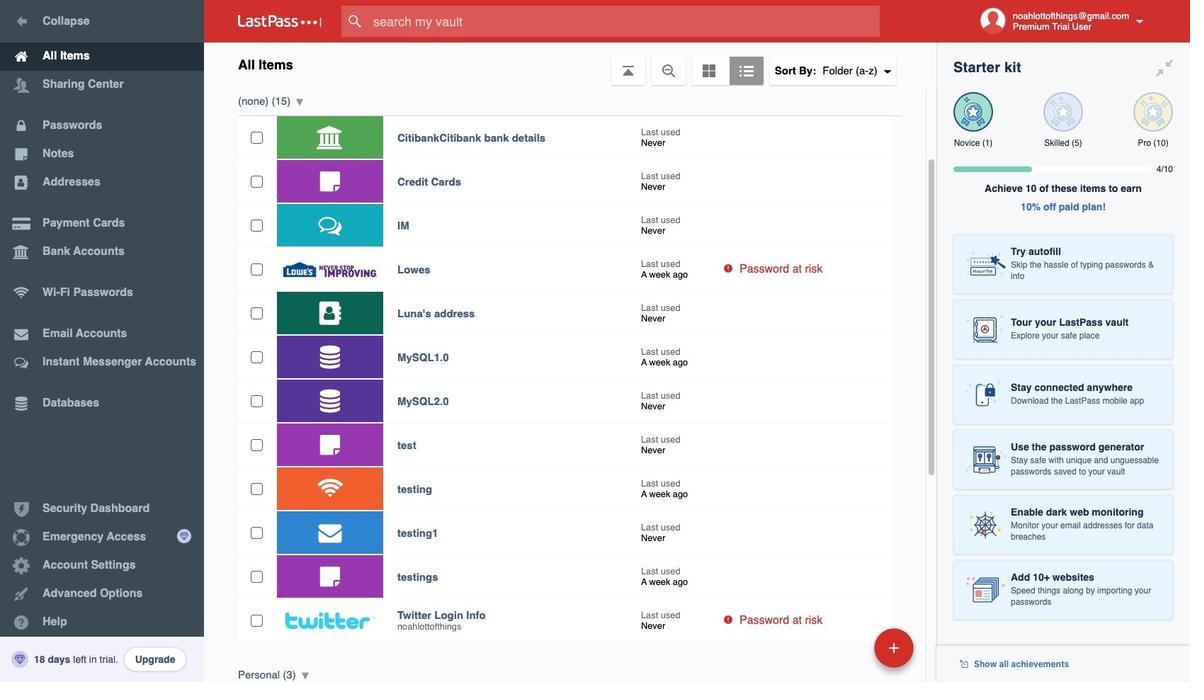 Task type: locate. For each thing, give the bounding box(es) containing it.
new item navigation
[[777, 624, 923, 683]]

Search search field
[[342, 6, 908, 37]]

lastpass image
[[238, 15, 322, 28]]

search my vault text field
[[342, 6, 908, 37]]



Task type: describe. For each thing, give the bounding box(es) containing it.
main navigation navigation
[[0, 0, 204, 683]]

new item element
[[777, 628, 919, 668]]

vault options navigation
[[204, 43, 937, 85]]



Task type: vqa. For each thing, say whether or not it's contained in the screenshot.
search my vault text box
yes



